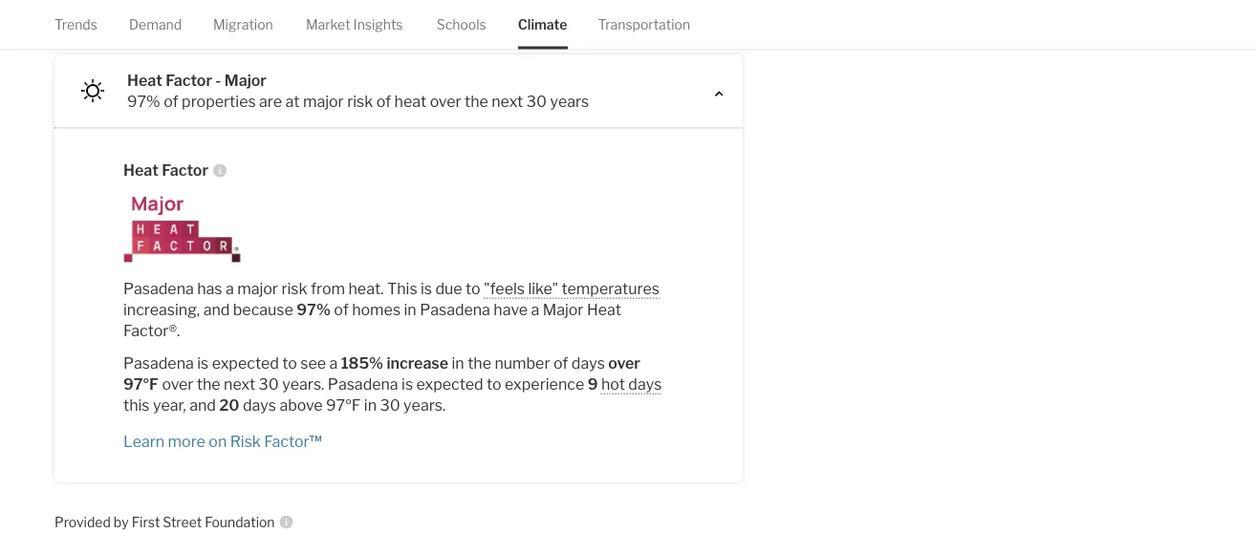 Task type: describe. For each thing, give the bounding box(es) containing it.
major inside heat factor - major 97% of properties are at major        risk of heat over the next 30 years
[[303, 92, 344, 111]]

30 up 'learn more on risk factor™' link
[[380, 396, 400, 415]]

.
[[177, 322, 180, 340]]

is inside pasadena has a major risk from heat. this is due to "feels like" temperatures increasing, and because 97% of homes in pasadena have
[[421, 280, 432, 298]]

increasing,
[[123, 301, 200, 319]]

see
[[300, 354, 326, 373]]

risk inside button
[[289, 4, 315, 23]]

pasadena has a major risk from heat. this is due to "feels like" temperatures increasing, and because 97% of homes in pasadena have
[[123, 280, 659, 319]]

of left heat
[[376, 92, 391, 111]]

has for a
[[197, 280, 222, 298]]

schools
[[437, 16, 486, 33]]

major inside heat factor - major 97% of properties are at major        risk of heat over the next 30 years
[[224, 71, 267, 90]]

and inside pasadena has a major risk from heat. this is due to "feels like" temperatures increasing, and because 97% of homes in pasadena have
[[203, 301, 230, 319]]

2 vertical spatial to
[[487, 375, 502, 394]]

factor for heat factor
[[162, 161, 208, 180]]

next inside button
[[494, 4, 526, 23]]

risk inside heat factor - major 97% of properties are at major        risk of heat over the next 30 years
[[347, 92, 373, 111]]

0 vertical spatial 97
[[123, 375, 143, 394]]

foundation
[[205, 515, 275, 531]]

-
[[215, 71, 221, 90]]

30 inside heat factor - major 97% of properties are at major        risk of heat over the next 30 years
[[526, 92, 547, 111]]

have
[[494, 301, 528, 319]]

a inside a major heat factor®
[[531, 301, 539, 319]]

9
[[588, 375, 598, 394]]

pasadena for expected
[[123, 354, 194, 373]]

heat inside a major heat factor®
[[587, 301, 621, 319]]

0 vertical spatial days
[[571, 354, 605, 373]]

more
[[168, 433, 205, 451]]

over inside button
[[432, 4, 464, 23]]

2 horizontal spatial in
[[452, 354, 464, 373]]

97% inside heat factor - major 97% of properties are at major        risk of heat over the next 30 years
[[127, 92, 160, 111]]

first
[[132, 515, 160, 531]]

from
[[311, 280, 345, 298]]

1 horizontal spatial 97
[[326, 396, 345, 415]]

97% inside pasadena has a major risk from heat. this is due to "feels like" temperatures increasing, and because 97% of homes in pasadena have
[[297, 301, 331, 319]]

trends
[[54, 16, 97, 33]]

1 vertical spatial expected
[[416, 375, 483, 394]]

trends link
[[54, 0, 97, 49]]

properties
[[182, 92, 256, 111]]

street
[[163, 515, 202, 531]]

winds
[[387, 4, 429, 23]]

this
[[387, 280, 417, 298]]

the up 20
[[197, 375, 220, 394]]

of left properties
[[164, 92, 178, 111]]

1 vertical spatial years.
[[404, 396, 446, 415]]

above
[[280, 396, 323, 415]]

0 horizontal spatial in
[[364, 396, 377, 415]]

20
[[219, 396, 240, 415]]

of inside pasadena has a major risk from heat. this is due to "feels like" temperatures increasing, and because 97% of homes in pasadena have
[[334, 301, 349, 319]]

major inside pasadena has a major risk from heat. this is due to "feels like" temperatures increasing, and because 97% of homes in pasadena have
[[237, 280, 278, 298]]

homes
[[352, 301, 401, 319]]

years inside heat factor - major 97% of properties are at major        risk of heat over the next 30 years
[[550, 92, 589, 111]]

the left number
[[468, 354, 491, 373]]

migration link
[[213, 0, 273, 49]]

heat factor score logo image
[[123, 196, 674, 263]]

heat.
[[348, 280, 384, 298]]

demand
[[129, 16, 182, 33]]

0 horizontal spatial ºf
[[143, 375, 159, 394]]

over up year,
[[162, 375, 193, 394]]

migration
[[213, 16, 273, 33]]

risk
[[230, 433, 261, 451]]

number
[[495, 354, 550, 373]]

185
[[341, 354, 369, 373]]

because
[[233, 301, 293, 319]]

2 horizontal spatial days
[[628, 375, 662, 394]]

market insights link
[[306, 0, 403, 49]]

learn more on risk factor™ link
[[123, 432, 674, 453]]

at
[[285, 92, 300, 111]]

0 horizontal spatial days
[[243, 396, 276, 415]]



Task type: locate. For each thing, give the bounding box(es) containing it.
pasadena
[[127, 4, 198, 23], [123, 280, 194, 298], [420, 301, 490, 319], [123, 354, 194, 373], [328, 375, 398, 394]]

is left due
[[421, 280, 432, 298]]

2 horizontal spatial is
[[421, 280, 432, 298]]

%
[[369, 354, 383, 373]]

and inside pasadena is expected to see a 185 % increase in the number of days over 97 ºf over the next 30 years. pasadena is expected to experience 9 hot days this year, and 20 days above 97 ºf in 30 years.
[[189, 396, 216, 415]]

expected down increase
[[416, 375, 483, 394]]

of
[[318, 4, 333, 23], [164, 92, 178, 111], [376, 92, 391, 111], [334, 301, 349, 319], [553, 354, 568, 373]]

next
[[494, 4, 526, 23], [492, 92, 523, 111], [224, 375, 255, 394]]

97
[[123, 375, 143, 394], [326, 396, 345, 415]]

over
[[432, 4, 464, 23], [430, 92, 461, 111], [608, 354, 640, 373], [162, 375, 193, 394]]

days right 20
[[243, 396, 276, 415]]

1 horizontal spatial is
[[402, 375, 413, 394]]

0 horizontal spatial to
[[282, 354, 297, 373]]

pasadena has minimal risk of severe winds over the next 30 years button
[[54, 0, 743, 40]]

heat for heat factor - major 97% of properties are at major        risk of heat over the next 30 years
[[127, 71, 162, 90]]

transportation
[[598, 16, 690, 33]]

0 horizontal spatial 97
[[123, 375, 143, 394]]

to inside pasadena has a major risk from heat. this is due to "feels like" temperatures increasing, and because 97% of homes in pasadena have
[[466, 280, 480, 298]]

over up hot
[[608, 354, 640, 373]]

0 horizontal spatial major
[[224, 71, 267, 90]]

next down climate link
[[492, 92, 523, 111]]

on
[[209, 433, 227, 451]]

next right schools
[[494, 4, 526, 23]]

days
[[571, 354, 605, 373], [628, 375, 662, 394], [243, 396, 276, 415]]

in down this
[[404, 301, 416, 319]]

0 horizontal spatial is
[[197, 354, 209, 373]]

a major heat factor®
[[123, 301, 621, 340]]

factor left -
[[166, 71, 212, 90]]

0 vertical spatial major
[[224, 71, 267, 90]]

major right at
[[303, 92, 344, 111]]

over right winds
[[432, 4, 464, 23]]

learn
[[123, 433, 165, 451]]

market
[[306, 16, 350, 33]]

year,
[[153, 396, 186, 415]]

30 up risk
[[259, 375, 279, 394]]

pasadena down 185
[[328, 375, 398, 394]]

0 vertical spatial risk
[[289, 4, 315, 23]]

0 horizontal spatial a
[[226, 280, 234, 298]]

of inside pasadena has minimal risk of severe winds over the next 30 years button
[[318, 4, 333, 23]]

1 vertical spatial and
[[189, 396, 216, 415]]

a inside pasadena is expected to see a 185 % increase in the number of days over 97 ºf over the next 30 years. pasadena is expected to experience 9 hot days this year, and 20 days above 97 ºf in 30 years.
[[329, 354, 338, 373]]

0 vertical spatial is
[[421, 280, 432, 298]]

1 vertical spatial factor
[[162, 161, 208, 180]]

pasadena has minimal risk of severe winds over the next 30 years
[[127, 4, 592, 23]]

expected
[[212, 354, 279, 373], [416, 375, 483, 394]]

over right heat
[[430, 92, 461, 111]]

factor®
[[123, 322, 177, 340]]

years down climate link
[[550, 92, 589, 111]]

the left "climate"
[[467, 4, 491, 23]]

1 horizontal spatial 97%
[[297, 301, 331, 319]]

major
[[224, 71, 267, 90], [543, 301, 584, 319]]

factor
[[166, 71, 212, 90], [162, 161, 208, 180]]

1 vertical spatial to
[[282, 354, 297, 373]]

the inside pasadena has minimal risk of severe winds over the next 30 years button
[[467, 4, 491, 23]]

minimal
[[229, 4, 285, 23]]

1 horizontal spatial major
[[303, 92, 344, 111]]

risk inside pasadena has a major risk from heat. this is due to "feels like" temperatures increasing, and because 97% of homes in pasadena have
[[281, 280, 307, 298]]

2 vertical spatial is
[[402, 375, 413, 394]]

days right hot
[[628, 375, 662, 394]]

1 vertical spatial 97%
[[297, 301, 331, 319]]

2 vertical spatial in
[[364, 396, 377, 415]]

next inside heat factor - major 97% of properties are at major        risk of heat over the next 30 years
[[492, 92, 523, 111]]

and left 20
[[189, 396, 216, 415]]

expected up 20
[[212, 354, 279, 373]]

1 horizontal spatial in
[[404, 301, 416, 319]]

30 right schools
[[529, 4, 549, 23]]

has inside pasadena has a major risk from heat. this is due to "feels like" temperatures increasing, and because 97% of homes in pasadena have
[[197, 280, 222, 298]]

major down like"
[[543, 301, 584, 319]]

pasadena inside button
[[127, 4, 198, 23]]

years left transportation
[[553, 4, 592, 23]]

in inside pasadena has a major risk from heat. this is due to "feels like" temperatures increasing, and because 97% of homes in pasadena have
[[404, 301, 416, 319]]

1 vertical spatial major
[[543, 301, 584, 319]]

97%
[[127, 92, 160, 111], [297, 301, 331, 319]]

next up 20
[[224, 375, 255, 394]]

demand link
[[129, 0, 182, 49]]

pasadena up "increasing,"
[[123, 280, 194, 298]]

climate link
[[518, 0, 567, 49]]

2 vertical spatial a
[[329, 354, 338, 373]]

over inside heat factor - major 97% of properties are at major        risk of heat over the next 30 years
[[430, 92, 461, 111]]

in right increase
[[452, 354, 464, 373]]

the
[[467, 4, 491, 23], [465, 92, 488, 111], [468, 354, 491, 373], [197, 375, 220, 394]]

hot
[[601, 375, 625, 394]]

pasadena left migration
[[127, 4, 198, 23]]

years.
[[282, 375, 324, 394], [404, 396, 446, 415]]

by
[[114, 515, 129, 531]]

"feels
[[484, 280, 525, 298]]

market insights
[[306, 16, 403, 33]]

1 horizontal spatial years.
[[404, 396, 446, 415]]

factor inside heat factor - major 97% of properties are at major        risk of heat over the next 30 years
[[166, 71, 212, 90]]

30
[[529, 4, 549, 23], [526, 92, 547, 111], [259, 375, 279, 394], [380, 396, 400, 415]]

1 horizontal spatial to
[[466, 280, 480, 298]]

in
[[404, 301, 416, 319], [452, 354, 464, 373], [364, 396, 377, 415]]

0 vertical spatial in
[[404, 301, 416, 319]]

are
[[259, 92, 282, 111]]

0 vertical spatial next
[[494, 4, 526, 23]]

temperatures
[[562, 280, 659, 298]]

30 down climate link
[[526, 92, 547, 111]]

major up because
[[237, 280, 278, 298]]

1 vertical spatial has
[[197, 280, 222, 298]]

1 vertical spatial years
[[550, 92, 589, 111]]

to
[[466, 280, 480, 298], [282, 354, 297, 373], [487, 375, 502, 394]]

is
[[421, 280, 432, 298], [197, 354, 209, 373], [402, 375, 413, 394]]

0 vertical spatial and
[[203, 301, 230, 319]]

of inside pasadena is expected to see a 185 % increase in the number of days over 97 ºf over the next 30 years. pasadena is expected to experience 9 hot days this year, and 20 days above 97 ºf in 30 years.
[[553, 354, 568, 373]]

years inside button
[[553, 4, 592, 23]]

schools link
[[437, 0, 486, 49]]

a up because
[[226, 280, 234, 298]]

provided by first street foundation
[[54, 515, 275, 531]]

and left because
[[203, 301, 230, 319]]

the right heat
[[465, 92, 488, 111]]

1 horizontal spatial days
[[571, 354, 605, 373]]

0 horizontal spatial 97%
[[127, 92, 160, 111]]

major
[[303, 92, 344, 111], [237, 280, 278, 298]]

a inside pasadena has a major risk from heat. this is due to "feels like" temperatures increasing, and because 97% of homes in pasadena have
[[226, 280, 234, 298]]

climate
[[518, 16, 567, 33]]

0 vertical spatial major
[[303, 92, 344, 111]]

risk
[[289, 4, 315, 23], [347, 92, 373, 111], [281, 280, 307, 298]]

pasadena is expected to see a 185 % increase in the number of days over 97 ºf over the next 30 years. pasadena is expected to experience 9 hot days this year, and 20 days above 97 ºf in 30 years.
[[123, 354, 662, 415]]

0 vertical spatial factor
[[166, 71, 212, 90]]

97 right above
[[326, 396, 345, 415]]

97% down from
[[297, 301, 331, 319]]

insights
[[353, 16, 403, 33]]

1 vertical spatial major
[[237, 280, 278, 298]]

has up "increasing,"
[[197, 280, 222, 298]]

0 vertical spatial ºf
[[143, 375, 159, 394]]

0 vertical spatial heat
[[127, 71, 162, 90]]

1 horizontal spatial expected
[[416, 375, 483, 394]]

0 vertical spatial 97%
[[127, 92, 160, 111]]

1 vertical spatial heat
[[123, 161, 159, 180]]

1 vertical spatial in
[[452, 354, 464, 373]]

to left see
[[282, 354, 297, 373]]

0 horizontal spatial expected
[[212, 354, 279, 373]]

pasadena for a
[[123, 280, 194, 298]]

major right -
[[224, 71, 267, 90]]

1 horizontal spatial a
[[329, 354, 338, 373]]

the inside heat factor - major 97% of properties are at major        risk of heat over the next 30 years
[[465, 92, 488, 111]]

years. up above
[[282, 375, 324, 394]]

severe
[[336, 4, 384, 23]]

provided
[[54, 515, 111, 531]]

next inside pasadena is expected to see a 185 % increase in the number of days over 97 ºf over the next 30 years. pasadena is expected to experience 9 hot days this year, and 20 days above 97 ºf in 30 years.
[[224, 375, 255, 394]]

is down "increasing,"
[[197, 354, 209, 373]]

heat inside heat factor - major 97% of properties are at major        risk of heat over the next 30 years
[[127, 71, 162, 90]]

of down from
[[334, 301, 349, 319]]

1 horizontal spatial major
[[543, 301, 584, 319]]

this
[[123, 396, 150, 415]]

heat
[[127, 71, 162, 90], [123, 161, 159, 180], [587, 301, 621, 319]]

2 horizontal spatial a
[[531, 301, 539, 319]]

0 vertical spatial a
[[226, 280, 234, 298]]

factor for heat factor - major 97% of properties are at major        risk of heat over the next 30 years
[[166, 71, 212, 90]]

2 horizontal spatial to
[[487, 375, 502, 394]]

years. down increase
[[404, 396, 446, 415]]

2 vertical spatial risk
[[281, 280, 307, 298]]

of up experience
[[553, 354, 568, 373]]

heat factor - major 97% of properties are at major        risk of heat over the next 30 years
[[127, 71, 589, 111]]

major inside a major heat factor®
[[543, 301, 584, 319]]

heat
[[394, 92, 427, 111]]

heat for heat factor
[[123, 161, 159, 180]]

years
[[553, 4, 592, 23], [550, 92, 589, 111]]

heat factor
[[123, 161, 208, 180]]

has inside button
[[201, 4, 226, 23]]

transportation link
[[598, 0, 690, 49]]

a
[[226, 280, 234, 298], [531, 301, 539, 319], [329, 354, 338, 373]]

0 vertical spatial has
[[201, 4, 226, 23]]

97 up the this
[[123, 375, 143, 394]]

factor down properties
[[162, 161, 208, 180]]

1 horizontal spatial ºf
[[345, 396, 361, 415]]

1 vertical spatial days
[[628, 375, 662, 394]]

1 vertical spatial ºf
[[345, 396, 361, 415]]

2 vertical spatial next
[[224, 375, 255, 394]]

ºf down 185
[[345, 396, 361, 415]]

ºf
[[143, 375, 159, 394], [345, 396, 361, 415]]

and
[[203, 301, 230, 319], [189, 396, 216, 415]]

risk right minimal
[[289, 4, 315, 23]]

of left severe
[[318, 4, 333, 23]]

in down %
[[364, 396, 377, 415]]

increase
[[387, 354, 448, 373]]

30 inside button
[[529, 4, 549, 23]]

1 vertical spatial is
[[197, 354, 209, 373]]

0 vertical spatial expected
[[212, 354, 279, 373]]

0 vertical spatial to
[[466, 280, 480, 298]]

1 vertical spatial a
[[531, 301, 539, 319]]

risk left from
[[281, 280, 307, 298]]

2 vertical spatial days
[[243, 396, 276, 415]]

experience
[[505, 375, 584, 394]]

is down increase
[[402, 375, 413, 394]]

learn more on risk factor™
[[123, 433, 322, 451]]

0 vertical spatial years
[[553, 4, 592, 23]]

0 horizontal spatial major
[[237, 280, 278, 298]]

has for minimal
[[201, 4, 226, 23]]

0 horizontal spatial years.
[[282, 375, 324, 394]]

pasadena down due
[[420, 301, 490, 319]]

a down like"
[[531, 301, 539, 319]]

a right see
[[329, 354, 338, 373]]

risk left heat
[[347, 92, 373, 111]]

1 vertical spatial next
[[492, 92, 523, 111]]

to down number
[[487, 375, 502, 394]]

has left minimal
[[201, 4, 226, 23]]

0 vertical spatial years.
[[282, 375, 324, 394]]

1 vertical spatial 97
[[326, 396, 345, 415]]

97% up heat factor on the left of the page
[[127, 92, 160, 111]]

pasadena for minimal
[[127, 4, 198, 23]]

2 vertical spatial heat
[[587, 301, 621, 319]]

like"
[[528, 280, 558, 298]]

due
[[435, 280, 462, 298]]

days up 9
[[571, 354, 605, 373]]

factor™
[[264, 433, 322, 451]]

1 vertical spatial risk
[[347, 92, 373, 111]]

pasadena down factor®
[[123, 354, 194, 373]]

has
[[201, 4, 226, 23], [197, 280, 222, 298]]

ºf up the this
[[143, 375, 159, 394]]

to right due
[[466, 280, 480, 298]]



Task type: vqa. For each thing, say whether or not it's contained in the screenshot.
risk in HEAT FACTOR - MAJOR 97% OF PROPERTIES ARE AT MAJOR        RISK OF HEAT OVER THE NEXT 30 YEARS
yes



